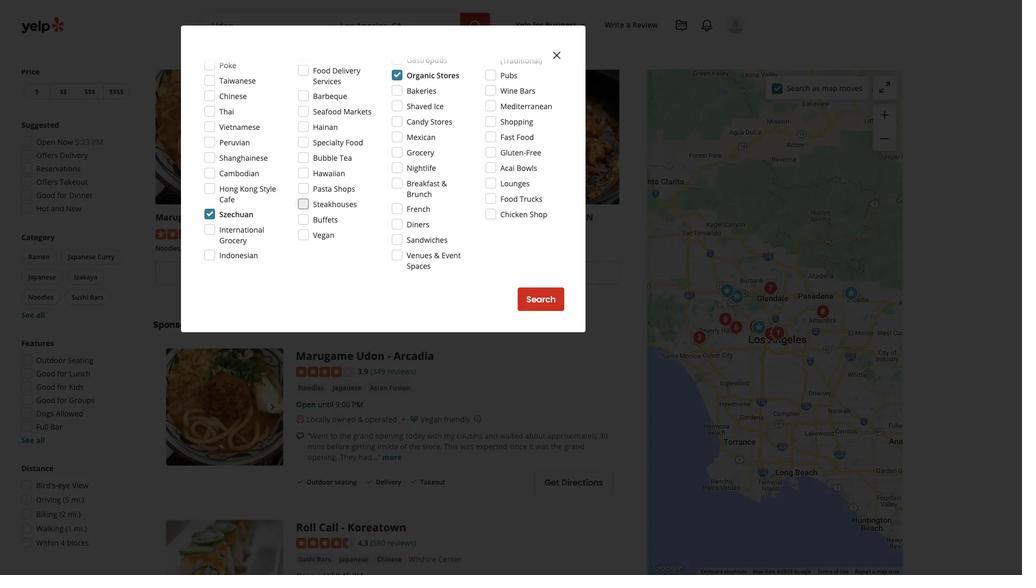 Task type: locate. For each thing, give the bounding box(es) containing it.
2 see all from the top
[[21, 435, 45, 445]]

fusion down (349 reviews)
[[389, 383, 410, 392]]

driving
[[36, 494, 61, 505]]

option group containing distance
[[18, 463, 132, 551]]

california
[[375, 3, 439, 21]]

roll call - koreatown image
[[749, 317, 770, 338]]

0 vertical spatial roll call - koreatown link
[[313, 212, 401, 223]]

services left 24 chevron down v2 icon on the top
[[386, 47, 414, 57]]

noodles inside group
[[28, 293, 54, 301]]

pm for open now 5:23 pm
[[92, 137, 103, 147]]

good up dogs
[[36, 395, 55, 405]]

arcadia up international
[[234, 212, 266, 223]]

search
[[787, 83, 811, 93], [526, 293, 556, 305]]

1 horizontal spatial sushi bars
[[298, 555, 331, 563]]

stores down ice
[[430, 116, 452, 126]]

my
[[444, 431, 455, 441]]

good for good for kids
[[36, 382, 55, 392]]

sushi inside sushi bars link
[[298, 555, 315, 563]]

16 locally owned v2 image
[[296, 415, 305, 424]]

16 checkmark v2 image for outdoor seating
[[296, 477, 305, 486]]

0 vertical spatial grand
[[353, 431, 373, 441]]

japanese button down ramen button
[[21, 269, 63, 285]]

roll for the top roll call - koreatown link
[[313, 212, 329, 223]]

for up good for kids
[[57, 368, 67, 378]]

2 japanese, from the left
[[313, 244, 341, 253]]

chinese link
[[375, 554, 404, 564]]

1 horizontal spatial bars
[[317, 555, 331, 563]]

1 vertical spatial roll
[[296, 520, 316, 535]]

0 horizontal spatial delivery
[[60, 150, 88, 160]]

for for dinner
[[57, 190, 67, 200]]

services inside food delivery services
[[313, 76, 341, 86]]

1 horizontal spatial a
[[873, 568, 875, 575]]

a for write
[[626, 19, 631, 30]]

reviews) up indonesian at the top of page
[[247, 228, 275, 238]]

3.9 for 3.9 (349 reviews)
[[217, 228, 228, 238]]

1 vertical spatial delivery
[[60, 150, 88, 160]]

takeout inside group
[[60, 177, 88, 187]]

report a map error link
[[855, 568, 900, 575]]

sushi bars inside group
[[72, 293, 104, 301]]

had…"
[[359, 452, 380, 462]]

bars for leftmost sushi bars button
[[90, 293, 104, 301]]

1 vertical spatial koreatown
[[348, 520, 406, 535]]

use
[[840, 568, 849, 575]]

0 vertical spatial and
[[51, 203, 64, 213]]

1 offers from the top
[[36, 150, 58, 160]]

stores down more at the top of the page
[[437, 70, 460, 80]]

open for open until 10:00 pm
[[509, 285, 529, 295]]

0 horizontal spatial and
[[51, 203, 64, 213]]

google
[[794, 568, 811, 575]]

0 horizontal spatial marugame udon - arcadia
[[155, 212, 266, 223]]

2 16 checkmark v2 image from the left
[[365, 477, 374, 486]]

1 vertical spatial stores
[[430, 116, 452, 126]]

takeout for offers
[[60, 177, 88, 187]]

takeout for featured
[[203, 28, 247, 43]]

1 vertical spatial marugame udon - arcadia link
[[296, 349, 434, 363]]

near
[[261, 3, 292, 21]]

suggested
[[21, 120, 59, 130]]

offers down reservations
[[36, 177, 58, 187]]

japanese, down buffets
[[313, 244, 341, 253]]

2 horizontal spatial pm
[[570, 285, 581, 295]]

group containing category
[[19, 232, 132, 320]]

good for good for lunch
[[36, 368, 55, 378]]

- down seating
[[341, 520, 345, 535]]

udon up featured takeout options
[[225, 3, 259, 21]]

store.
[[422, 441, 442, 451]]

1 previous image from the top
[[170, 401, 183, 414]]

3.9 left (349 reviews)
[[358, 366, 368, 376]]

marugame up the noodles "link" at the bottom of page
[[296, 349, 354, 363]]

1 see from the top
[[21, 310, 34, 320]]

1 horizontal spatial japanese,
[[313, 244, 341, 253]]

0 horizontal spatial 3.9
[[217, 228, 228, 238]]

japanese link for sushi bars
[[338, 554, 371, 564]]

for inside button
[[533, 19, 544, 30]]

0 vertical spatial of
[[400, 441, 407, 451]]

yuko kitchen miracle mile image
[[726, 317, 747, 338]]

2 vertical spatial open
[[296, 399, 316, 409]]

dogs
[[36, 408, 54, 418]]

marugame udon - arcadia image
[[841, 283, 862, 304], [166, 349, 283, 466]]

option group
[[18, 463, 132, 551]]

curry
[[97, 252, 115, 261]]

delivery down more
[[376, 477, 401, 486]]

offers up reservations
[[36, 150, 58, 160]]

30
[[600, 431, 608, 441]]

"went
[[308, 431, 329, 441]]

with
[[427, 431, 442, 441]]

0 vertical spatial noodles button
[[21, 289, 61, 305]]

3.9 star rating image
[[155, 229, 213, 240], [296, 367, 354, 377]]

(349 down szechuan
[[230, 228, 245, 238]]

grocery inside international grocery
[[219, 235, 247, 245]]

driving (5 mi.)
[[36, 494, 84, 505]]

1 horizontal spatial marugame udon - arcadia link
[[296, 349, 434, 363]]

& inside venues & event spaces
[[434, 250, 440, 260]]

vegan
[[313, 230, 335, 240], [421, 414, 442, 424]]

0 vertical spatial grocery
[[407, 147, 434, 157]]

noodles
[[28, 293, 54, 301], [298, 383, 324, 392]]

0 vertical spatial koreatown
[[354, 212, 401, 223]]

0 vertical spatial &
[[442, 178, 447, 188]]

outdoor inside group
[[36, 355, 66, 365]]

marugame udon - arcadia link up 3.9 link at left bottom
[[296, 349, 434, 363]]

1 japanese, from the left
[[183, 244, 212, 253]]

1 vertical spatial map
[[877, 568, 887, 575]]

noodles,
[[155, 244, 182, 253]]

2 previous image from the top
[[170, 572, 183, 575]]

chicken
[[501, 209, 528, 219]]

all up the "features"
[[36, 310, 45, 320]]

see all for features
[[21, 435, 45, 445]]

0 vertical spatial takeout
[[203, 28, 247, 43]]

for down offers takeout
[[57, 190, 67, 200]]

american
[[501, 44, 534, 55]]

udon up 3.9 link at left bottom
[[356, 349, 385, 363]]

1 horizontal spatial vegan
[[421, 414, 442, 424]]

japanese, sushi bars, chinese
[[313, 244, 401, 253]]

0 vertical spatial all
[[36, 310, 45, 320]]

thai
[[219, 106, 234, 116]]

0 vertical spatial pm
[[92, 137, 103, 147]]

the down today
[[409, 441, 421, 451]]

chinese down "taiwanese"
[[219, 91, 247, 101]]

shanghainese
[[219, 153, 268, 163]]

vegan up with
[[421, 414, 442, 424]]

roll call - koreatown up 4.3 link
[[296, 520, 406, 535]]

search image
[[469, 20, 482, 33]]

delivery inside group
[[60, 150, 88, 160]]

more
[[382, 452, 402, 462]]

1 good from the top
[[36, 190, 55, 200]]

2 good from the top
[[36, 368, 55, 378]]

arcadia
[[234, 212, 266, 223], [394, 349, 434, 363]]

search for search as map moves
[[787, 83, 811, 93]]

bakeries
[[407, 85, 437, 96]]

mi.) right (1 on the left bottom of the page
[[74, 523, 87, 533]]

0 vertical spatial arcadia
[[234, 212, 266, 223]]

and right hot
[[51, 203, 64, 213]]

1 vertical spatial bars
[[90, 293, 104, 301]]

2 vertical spatial japanese button
[[338, 554, 371, 564]]

open up 16 locally owned v2 icon
[[296, 399, 316, 409]]

1 horizontal spatial arcadia
[[394, 349, 434, 363]]

1 slideshow element from the top
[[166, 349, 283, 466]]

16 checkmark v2 image for delivery
[[365, 477, 374, 486]]

within
[[36, 538, 59, 548]]

1 vertical spatial japanese button
[[331, 382, 364, 393]]

stores for organic stores
[[437, 70, 460, 80]]

ramen
[[562, 212, 593, 223]]

auto
[[367, 47, 384, 57]]

1 horizontal spatial marugame
[[296, 349, 354, 363]]

now for order
[[391, 267, 410, 279]]

previous image
[[170, 401, 183, 414], [170, 572, 183, 575]]

1 vertical spatial and
[[485, 431, 498, 441]]

venues
[[407, 250, 432, 260]]

1 vertical spatial previous image
[[170, 572, 183, 575]]

slideshow element
[[166, 349, 283, 466], [166, 520, 283, 575]]

vegan inside search dialog
[[313, 230, 335, 240]]

None search field
[[203, 13, 492, 38]]

close image
[[551, 49, 563, 62]]

user actions element
[[507, 13, 760, 79]]

next image
[[266, 401, 279, 414], [266, 572, 279, 575]]

expand map image
[[879, 81, 891, 94]]

1 vertical spatial see all button
[[21, 435, 45, 445]]

takeout down best
[[203, 28, 247, 43]]

all for category
[[36, 310, 45, 320]]

takeout up dinner
[[60, 177, 88, 187]]

& inside breakfast & brunch
[[442, 178, 447, 188]]

roll call - koreatown link
[[313, 212, 401, 223], [296, 520, 406, 535]]

1 all from the top
[[36, 310, 45, 320]]

0 vertical spatial mi.)
[[71, 494, 84, 505]]

16 checkmark v2 image left the 'outdoor seating'
[[296, 477, 305, 486]]

4.3 star rating image up sushi bars link
[[296, 538, 354, 548]]

1 see all from the top
[[21, 310, 45, 320]]

grand up getting on the bottom left
[[353, 431, 373, 441]]

moves
[[840, 83, 863, 93]]

1 16 checkmark v2 image from the left
[[296, 477, 305, 486]]

group
[[873, 104, 897, 151], [18, 119, 132, 217], [19, 232, 132, 320], [18, 338, 132, 445]]

noodles up open until 9:00 pm
[[298, 383, 324, 392]]

walking
[[36, 523, 64, 533]]

fusion down 3.9 (349 reviews)
[[231, 244, 251, 253]]

and up expected
[[485, 431, 498, 441]]

sushi bars for the bottom sushi bars button
[[298, 555, 331, 563]]

wilshire center
[[408, 554, 462, 564]]

the
[[340, 431, 351, 441], [409, 441, 421, 451], [551, 441, 563, 451]]

2 vertical spatial bars
[[317, 555, 331, 563]]

outdoor down "opening."
[[307, 477, 333, 486]]

search inside button
[[526, 293, 556, 305]]

chinese down (580 reviews) link
[[377, 555, 402, 563]]

0 horizontal spatial until
[[318, 399, 333, 409]]

4.3 star rating image up 'japanese, sushi bars, chinese'
[[313, 229, 371, 240]]

0 vertical spatial 3.9 star rating image
[[155, 229, 213, 240]]

0 horizontal spatial sushi bars
[[72, 293, 104, 301]]

grand down approximately
[[564, 441, 585, 451]]

0 vertical spatial noodles
[[28, 293, 54, 301]]

good for good for dinner
[[36, 190, 55, 200]]

koreatown up 4.3 link
[[348, 520, 406, 535]]

bird's-eye view
[[36, 480, 89, 490]]

3 good from the top
[[36, 382, 55, 392]]

map for moves
[[822, 83, 838, 93]]

sushi bars
[[72, 293, 104, 301], [298, 555, 331, 563]]

16 speech v2 image
[[296, 432, 305, 440]]

open left "10:00"
[[509, 285, 529, 295]]

1 vertical spatial vegan
[[421, 414, 442, 424]]

1 horizontal spatial 3.9
[[358, 366, 368, 376]]

3.9 for 3.9
[[358, 366, 368, 376]]

16 checkmark v2 image
[[296, 477, 305, 486], [365, 477, 374, 486]]

sushi bars button
[[65, 289, 111, 305], [296, 554, 333, 564]]

3.9 star rating image up noodles, on the left top
[[155, 229, 213, 240]]

japanese,
[[183, 244, 212, 253], [313, 244, 341, 253]]

asian fusion link
[[368, 382, 412, 393]]

delivery up the barbeque
[[332, 65, 361, 75]]

they
[[340, 452, 357, 462]]

2 horizontal spatial bars
[[520, 85, 536, 96]]

for down good for lunch
[[57, 382, 67, 392]]

now right order
[[391, 267, 410, 279]]

see all
[[21, 310, 45, 320], [21, 435, 45, 445]]

chinese inside search dialog
[[219, 91, 247, 101]]

(580 reviews) up venues
[[387, 228, 433, 238]]

hangari kalguksu image
[[745, 317, 767, 338]]

acai bowls
[[501, 163, 537, 173]]

0 vertical spatial call
[[331, 212, 347, 223]]

info icon image
[[474, 414, 482, 423], [474, 414, 482, 423]]

new
[[66, 203, 82, 213]]

japanese for japanese button corresponding to sushi bars
[[340, 555, 368, 563]]

0 horizontal spatial japanese,
[[183, 244, 212, 253]]

takeout
[[203, 28, 247, 43], [60, 177, 88, 187], [420, 477, 446, 486]]

delivery inside food delivery services
[[332, 65, 361, 75]]

japanese link down 4.3
[[338, 554, 371, 564]]

1 vertical spatial until
[[318, 399, 333, 409]]

open down suggested
[[36, 137, 55, 147]]

1 horizontal spatial 16 checkmark v2 image
[[365, 477, 374, 486]]

get directions
[[545, 476, 603, 488]]

0 vertical spatial next image
[[266, 401, 279, 414]]

noodles inside "link"
[[298, 383, 324, 392]]

roll down steakhouses
[[313, 212, 329, 223]]

was down cousins
[[460, 441, 474, 451]]

pm right "10:00"
[[570, 285, 581, 295]]

3.9 link
[[358, 365, 368, 377]]

marugame udon - arcadia up 3.9 link at left bottom
[[296, 349, 434, 363]]

0 vertical spatial outdoor
[[36, 355, 66, 365]]

services up the barbeque
[[313, 76, 341, 86]]

- down steakhouses
[[349, 212, 352, 223]]

pm right 5:23
[[92, 137, 103, 147]]

good up good for kids
[[36, 368, 55, 378]]

call down steakhouses
[[331, 212, 347, 223]]

(580 right 4.3
[[371, 537, 386, 548]]

0 horizontal spatial (349
[[230, 228, 245, 238]]

japanese down ramen button
[[28, 272, 56, 281]]

2 all from the top
[[36, 435, 45, 445]]

noodles button down ramen button
[[21, 289, 61, 305]]

0 horizontal spatial outdoor
[[36, 355, 66, 365]]

1 vertical spatial noodles
[[298, 383, 324, 392]]

3.9 star rating image up the noodles "link" at the bottom of page
[[296, 367, 354, 377]]

delivery
[[332, 65, 361, 75], [60, 150, 88, 160], [376, 477, 401, 486]]

4 good from the top
[[36, 395, 55, 405]]

notifications image
[[701, 19, 714, 32]]

food
[[313, 65, 331, 75], [517, 132, 534, 142], [346, 137, 363, 147], [501, 194, 518, 204]]

food delivery services
[[313, 65, 361, 86]]

(580 reviews) up chinese link
[[371, 537, 416, 548]]

1 see all button from the top
[[21, 310, 45, 320]]

0 horizontal spatial the
[[340, 431, 351, 441]]

udon down cafe
[[204, 212, 226, 223]]

grand
[[353, 431, 373, 441], [564, 441, 585, 451]]

2 see all button from the top
[[21, 435, 45, 445]]

0 horizontal spatial arcadia
[[234, 212, 266, 223]]

featured takeout options
[[153, 28, 290, 43]]

outdoor up good for lunch
[[36, 355, 66, 365]]

a right write
[[626, 19, 631, 30]]

open until 9:00 pm
[[296, 399, 363, 409]]

next image for first slideshow element from the bottom
[[266, 572, 279, 575]]

2 vertical spatial pm
[[352, 399, 363, 409]]

of up more
[[400, 441, 407, 451]]

1 vertical spatial slideshow element
[[166, 520, 283, 575]]

1 vertical spatial grocery
[[219, 235, 247, 245]]

1 vertical spatial 3.9 star rating image
[[296, 367, 354, 377]]

open until 10:00 pm
[[509, 285, 581, 295]]

now inside group
[[57, 137, 73, 147]]

sushi inside group
[[72, 293, 88, 301]]

japanese link for noodles
[[331, 382, 364, 393]]

services for home services
[[307, 47, 335, 57]]

marugame up noodles, on the left top
[[155, 212, 201, 223]]

japanese button up 9:00
[[331, 382, 364, 393]]

all for features
[[36, 435, 45, 445]]

1 horizontal spatial of
[[834, 568, 839, 575]]

1 vertical spatial marugame
[[296, 349, 354, 363]]

stores for candy stores
[[430, 116, 452, 126]]

& right owned at the bottom left of page
[[358, 414, 363, 424]]

food down home services
[[313, 65, 331, 75]]

(traditional)
[[501, 55, 542, 65]]

top
[[153, 3, 177, 21]]

map data ©2023 google
[[753, 568, 811, 575]]

2 offers from the top
[[36, 177, 58, 187]]

shaved ice
[[407, 101, 444, 111]]

1 horizontal spatial takeout
[[203, 28, 247, 43]]

vegan for vegan
[[313, 230, 335, 240]]

1 horizontal spatial pm
[[352, 399, 363, 409]]

japanese for the topmost japanese button
[[28, 272, 56, 281]]

see all down full
[[21, 435, 45, 445]]

free
[[526, 147, 541, 157]]

as
[[812, 83, 820, 93]]

noodles down ramen button
[[28, 293, 54, 301]]

good down good for lunch
[[36, 382, 55, 392]]

0 horizontal spatial open
[[36, 137, 55, 147]]

(580 reviews)
[[387, 228, 433, 238], [371, 537, 416, 548]]

0 horizontal spatial a
[[626, 19, 631, 30]]

today
[[406, 431, 425, 441]]

0 vertical spatial slideshow element
[[166, 349, 283, 466]]

0 vertical spatial marugame
[[155, 212, 201, 223]]

0 horizontal spatial takeout
[[60, 177, 88, 187]]

2 was from the left
[[536, 441, 549, 451]]

1 next image from the top
[[266, 401, 279, 414]]

2 next image from the top
[[266, 572, 279, 575]]

map region
[[551, 0, 960, 575]]

center
[[438, 554, 462, 564]]

16 checkmark v2 image
[[410, 477, 418, 486]]

ramen
[[28, 252, 50, 261]]

1 vertical spatial marugame udon - arcadia image
[[166, 349, 283, 466]]

0 horizontal spatial now
[[57, 137, 73, 147]]

the down approximately
[[551, 441, 563, 451]]

call
[[331, 212, 347, 223], [319, 520, 339, 535]]

specialty
[[313, 137, 344, 147]]

japanese down 4.3
[[340, 555, 368, 563]]

write a review
[[605, 19, 658, 30]]

marugame monzo image
[[768, 322, 789, 344]]

outdoor for outdoor seating
[[36, 355, 66, 365]]

marugame udon - arcadia link down cafe
[[155, 212, 266, 223]]

roll call - koreatown for bottom roll call - koreatown link
[[296, 520, 406, 535]]

0 vertical spatial stores
[[437, 70, 460, 80]]

good up hot
[[36, 190, 55, 200]]

see for category
[[21, 310, 34, 320]]

the right 'to'
[[340, 431, 351, 441]]

1 vertical spatial fusion
[[389, 383, 410, 392]]

1 horizontal spatial the
[[409, 441, 421, 451]]

and inside "went to the grand opening today with my cousins and waited about approximately 30 mins before getting inside of the store. this was expected since it was the grand opening. they had…"
[[485, 431, 498, 441]]

reviews) down ramen
[[557, 228, 586, 238]]

for down good for kids
[[57, 395, 67, 405]]

0 horizontal spatial pm
[[92, 137, 103, 147]]

now up offers delivery
[[57, 137, 73, 147]]

outdoor
[[36, 355, 66, 365], [307, 477, 333, 486]]

0 vertical spatial marugame udon - arcadia link
[[155, 212, 266, 223]]

mi.) right (5
[[71, 494, 84, 505]]

kyoto gyukatsu image
[[813, 301, 834, 322]]

1 vertical spatial (349
[[371, 366, 386, 376]]

1 horizontal spatial 3.9 star rating image
[[296, 367, 354, 377]]

16 checkmark v2 image right seating
[[365, 477, 374, 486]]

1 vertical spatial japanese link
[[338, 554, 371, 564]]

1 vertical spatial asian
[[370, 383, 388, 392]]

all
[[36, 310, 45, 320], [36, 435, 45, 445]]

pm inside group
[[92, 137, 103, 147]]

4.3 star rating image
[[313, 229, 371, 240], [296, 538, 354, 548]]

roll call - koreatown down steakhouses
[[313, 212, 401, 223]]

view
[[72, 480, 89, 490]]

candy stores
[[407, 116, 452, 126]]

1 horizontal spatial noodles
[[298, 383, 324, 392]]

hot and new
[[36, 203, 82, 213]]

1 horizontal spatial now
[[391, 267, 410, 279]]

until
[[531, 285, 547, 295], [318, 399, 333, 409]]

noodles button up open until 9:00 pm
[[296, 382, 326, 393]]

bars inside group
[[90, 293, 104, 301]]

1 horizontal spatial (349
[[371, 366, 386, 376]]

options
[[249, 28, 290, 43]]

bird's-
[[36, 480, 58, 490]]

marugame udon - arcadia image
[[841, 283, 862, 304]]

1 horizontal spatial grand
[[564, 441, 585, 451]]

japanese, right noodles, on the left top
[[183, 244, 212, 253]]

mi.) right (2
[[68, 509, 81, 519]]

cafe
[[219, 194, 235, 204]]

about
[[525, 431, 546, 441]]

0 vertical spatial (580
[[387, 228, 402, 238]]

until left "10:00"
[[531, 285, 547, 295]]

sponsored
[[153, 319, 199, 331]]

2 see from the top
[[21, 435, 34, 445]]

koreatown up bars,
[[354, 212, 401, 223]]

1 vertical spatial open
[[509, 285, 529, 295]]

24 chevron down v2 image
[[416, 46, 429, 59]]

see up distance
[[21, 435, 34, 445]]

1 vertical spatial a
[[873, 568, 875, 575]]

map for error
[[877, 568, 887, 575]]

japanese link up 9:00
[[331, 382, 364, 393]]

sponsored results
[[153, 319, 232, 331]]

good for good for groups
[[36, 395, 55, 405]]

roll up sushi bars link
[[296, 520, 316, 535]]

get directions link
[[535, 470, 613, 494]]

pm for open until 9:00 pm
[[352, 399, 363, 409]]

keyboard
[[701, 568, 723, 575]]



Task type: vqa. For each thing, say whether or not it's contained in the screenshot.
the right FIELD
no



Task type: describe. For each thing, give the bounding box(es) containing it.
outdoor for outdoor seating
[[307, 477, 333, 486]]

more
[[446, 47, 464, 57]]

koreatown for bottom roll call - koreatown link
[[348, 520, 406, 535]]

zoom in image
[[879, 109, 891, 121]]

2 vertical spatial takeout
[[420, 477, 446, 486]]

- up international
[[229, 212, 231, 223]]

kids
[[69, 382, 84, 392]]

boneless
[[517, 212, 560, 223]]

write
[[605, 19, 624, 30]]

keyboard shortcuts
[[701, 568, 747, 575]]

ice
[[434, 101, 444, 111]]

get
[[545, 476, 559, 488]]

group containing suggested
[[18, 119, 132, 217]]

ramen button
[[21, 249, 57, 265]]

0 vertical spatial asian
[[213, 244, 230, 253]]

for for lunch
[[57, 368, 67, 378]]

& for venues
[[434, 250, 440, 260]]

0 horizontal spatial sushi bars button
[[65, 289, 111, 305]]

fusion inside asian fusion button
[[389, 383, 410, 392]]

kochi image
[[715, 309, 736, 330]]

roll call - koreatown for the top roll call - koreatown link
[[313, 212, 401, 223]]

mi.) for walking (1 mi.)
[[74, 523, 87, 533]]

hot
[[36, 203, 49, 213]]

organic stores
[[407, 70, 460, 80]]

see all button for features
[[21, 435, 45, 445]]

redwhite boneless ramen image
[[717, 280, 738, 302]]

buffets
[[313, 214, 338, 224]]

3.9 (349 reviews)
[[217, 228, 275, 238]]

distance
[[21, 463, 54, 473]]

reviews) up asian fusion
[[387, 366, 416, 376]]

2 vertical spatial &
[[358, 414, 363, 424]]

outdoor seating
[[307, 477, 357, 486]]

see for features
[[21, 435, 34, 445]]

auto services
[[367, 47, 414, 57]]

report a map error
[[855, 568, 900, 575]]

yelp for business
[[516, 19, 577, 30]]

order now
[[365, 267, 410, 279]]

shop
[[530, 209, 548, 219]]

bars,
[[361, 244, 376, 253]]

1 vertical spatial (580 reviews)
[[371, 537, 416, 548]]

for for groups
[[57, 395, 67, 405]]

home services link
[[275, 38, 359, 69]]

los
[[294, 3, 315, 21]]

$ button
[[23, 83, 50, 100]]

0 horizontal spatial marugame udon - arcadia image
[[166, 349, 283, 466]]

redwhite boneless ramen link
[[471, 212, 593, 223]]

(2
[[59, 509, 66, 519]]

vegan for vegan friendly
[[421, 414, 442, 424]]

©2023
[[777, 568, 793, 575]]

see all for category
[[21, 310, 45, 320]]

food up chicken
[[501, 194, 518, 204]]

blocks
[[67, 538, 89, 548]]

1 vertical spatial chinese
[[377, 244, 401, 253]]

0 vertical spatial (580 reviews)
[[387, 228, 433, 238]]

hainan
[[313, 122, 338, 132]]

1 vertical spatial marugame udon - arcadia
[[296, 349, 434, 363]]

mogumogu image
[[688, 329, 710, 351]]

offers for offers takeout
[[36, 177, 58, 187]]

more link
[[382, 452, 402, 462]]

acai
[[501, 163, 515, 173]]

wine bars
[[501, 85, 536, 96]]

0 vertical spatial marugame udon - arcadia
[[155, 212, 266, 223]]

japanese for japanese button for noodles
[[333, 383, 362, 392]]

delivery for food delivery services
[[332, 65, 361, 75]]

food up gluten-free
[[517, 132, 534, 142]]

marugame udon - sawtelle image
[[689, 327, 710, 348]]

full
[[36, 421, 48, 432]]

bars for the bottom sushi bars button
[[317, 555, 331, 563]]

call for bottom roll call - koreatown link
[[319, 520, 339, 535]]

0 horizontal spatial marugame udon - arcadia link
[[155, 212, 266, 223]]

search for search
[[526, 293, 556, 305]]

asian inside button
[[370, 383, 388, 392]]

opening.
[[308, 452, 338, 462]]

next image for 2nd slideshow element from the bottom
[[266, 401, 279, 414]]

search dialog
[[0, 0, 1022, 575]]

marugame for marugame udon - arcadia link to the bottom
[[296, 349, 354, 363]]

$$ button
[[50, 83, 76, 100]]

a for report
[[873, 568, 875, 575]]

open for open now 5:23 pm
[[36, 137, 55, 147]]

marugame for the leftmost marugame udon - arcadia link
[[155, 212, 201, 223]]

noodles, japanese, asian fusion
[[155, 244, 251, 253]]

food trucks
[[501, 194, 543, 204]]

delivery for offers delivery
[[60, 150, 88, 160]]

sushi bars link
[[296, 554, 333, 564]]

price group
[[21, 66, 132, 102]]

1 vertical spatial noodles button
[[296, 382, 326, 393]]

(580 inside (580 reviews) link
[[371, 537, 386, 548]]

locally
[[307, 414, 330, 424]]

now for open
[[57, 137, 73, 147]]

reviews) inside redwhite boneless ramen (80 reviews)
[[557, 228, 586, 238]]

approximately
[[548, 431, 598, 441]]

tokyo cube image
[[726, 286, 748, 307]]

google image
[[650, 561, 685, 575]]

2 vertical spatial delivery
[[376, 477, 401, 486]]

japanese button for sushi bars
[[338, 554, 371, 564]]

good for groups
[[36, 395, 95, 405]]

projects image
[[675, 19, 688, 32]]

16 vegan v2 image
[[410, 415, 419, 424]]

japanese button for noodles
[[331, 382, 364, 393]]

see all button for category
[[21, 310, 45, 320]]

0 vertical spatial udon
[[225, 3, 259, 21]]

bars inside search dialog
[[520, 85, 536, 96]]

0 vertical spatial 4.3 star rating image
[[313, 229, 371, 240]]

write a review link
[[601, 15, 662, 34]]

1 vertical spatial arcadia
[[394, 349, 434, 363]]

2 slideshow element from the top
[[166, 520, 283, 575]]

reviews) up chinese link
[[387, 537, 416, 548]]

locally owned & operated
[[307, 414, 397, 424]]

full bar
[[36, 421, 62, 432]]

1 vertical spatial sushi bars button
[[296, 554, 333, 564]]

shaved
[[407, 101, 432, 111]]

search button
[[518, 288, 564, 311]]

0 vertical spatial marugame udon - arcadia image
[[841, 283, 862, 304]]

open now 5:23 pm
[[36, 137, 103, 147]]

chinese button
[[375, 554, 404, 564]]

business categories element
[[202, 38, 745, 69]]

0 vertical spatial japanese button
[[21, 269, 63, 285]]

1 was from the left
[[460, 441, 474, 451]]

review
[[633, 19, 658, 30]]

sushi for the bottom sushi bars button
[[298, 555, 315, 563]]

redwhite
[[471, 212, 515, 223]]

open for open until 9:00 pm
[[296, 399, 316, 409]]

& for breakfast
[[442, 178, 447, 188]]

shortcuts
[[724, 568, 747, 575]]

1 vertical spatial of
[[834, 568, 839, 575]]

1 horizontal spatial (580
[[387, 228, 402, 238]]

food inside food delivery services
[[313, 65, 331, 75]]

16 chevron down v2 image
[[579, 21, 588, 29]]

seafood markets
[[313, 106, 372, 116]]

inside
[[378, 441, 398, 451]]

japanese curry button
[[61, 249, 121, 265]]

until for until 10:00 pm
[[531, 285, 547, 295]]

reviews) up venues
[[404, 228, 433, 238]]

services for auto services
[[386, 47, 414, 57]]

call for the top roll call - koreatown link
[[331, 212, 347, 223]]

it
[[529, 441, 534, 451]]

2 horizontal spatial sushi
[[343, 244, 359, 253]]

mi.) for biking (2 mi.)
[[68, 509, 81, 519]]

1 vertical spatial roll call - koreatown link
[[296, 520, 406, 535]]

- up (349 reviews) link
[[387, 349, 391, 363]]

noodles for the left noodles button
[[28, 293, 54, 301]]

0 horizontal spatial fusion
[[231, 244, 251, 253]]

2 vertical spatial udon
[[356, 349, 385, 363]]

pm for open until 10:00 pm
[[570, 285, 581, 295]]

marugame udon - glendale image
[[760, 278, 782, 299]]

roll for bottom roll call - koreatown link
[[296, 520, 316, 535]]

noodles for noodles button to the bottom
[[298, 383, 324, 392]]

until for until 9:00 pm
[[318, 399, 333, 409]]

group containing features
[[18, 338, 132, 445]]

and inside group
[[51, 203, 64, 213]]

offers for offers delivery
[[36, 150, 58, 160]]

$$$ button
[[76, 83, 103, 100]]

reservations
[[36, 163, 81, 173]]

to
[[331, 431, 338, 441]]

wine
[[501, 85, 518, 96]]

zoom out image
[[879, 132, 891, 145]]

vietnamese
[[219, 122, 260, 132]]

0 horizontal spatial noodles button
[[21, 289, 61, 305]]

0 horizontal spatial grand
[[353, 431, 373, 441]]

sushi bars for leftmost sushi bars button
[[72, 293, 104, 301]]

1 vertical spatial 4.3 star rating image
[[296, 538, 354, 548]]

brunch
[[407, 189, 432, 199]]

top 10 best udon near los angeles, california
[[153, 3, 439, 21]]

specialty food
[[313, 137, 363, 147]]

1 vertical spatial udon
[[204, 212, 226, 223]]

report
[[855, 568, 871, 575]]

of inside "went to the grand opening today with my cousins and waited about approximately 30 mins before getting inside of the store. this was expected since it was the grand opening. they had…"
[[400, 441, 407, 451]]

for for business
[[533, 19, 544, 30]]

sushi for leftmost sushi bars button
[[72, 293, 88, 301]]

chinese inside button
[[377, 555, 402, 563]]

trucks
[[520, 194, 543, 204]]

terms of use
[[818, 568, 849, 575]]

koreatown for the top roll call - koreatown link
[[354, 212, 401, 223]]

best
[[195, 3, 223, 21]]

auto services link
[[359, 38, 437, 69]]

(349 reviews) link
[[371, 365, 416, 377]]

steakhouses
[[313, 199, 357, 209]]

international
[[219, 224, 264, 235]]

for for kids
[[57, 382, 67, 392]]

japanese curry
[[68, 252, 115, 261]]

marugame udon-los angeles image
[[761, 323, 782, 345]]

food up the tea
[[346, 137, 363, 147]]

japanese up izakaya
[[68, 252, 96, 261]]

home
[[284, 47, 305, 57]]

kong
[[240, 183, 258, 194]]

mi.) for driving (5 mi.)
[[71, 494, 84, 505]]

order
[[365, 267, 389, 279]]

before
[[327, 441, 350, 451]]

seating
[[334, 477, 357, 486]]

2 horizontal spatial the
[[551, 441, 563, 451]]



